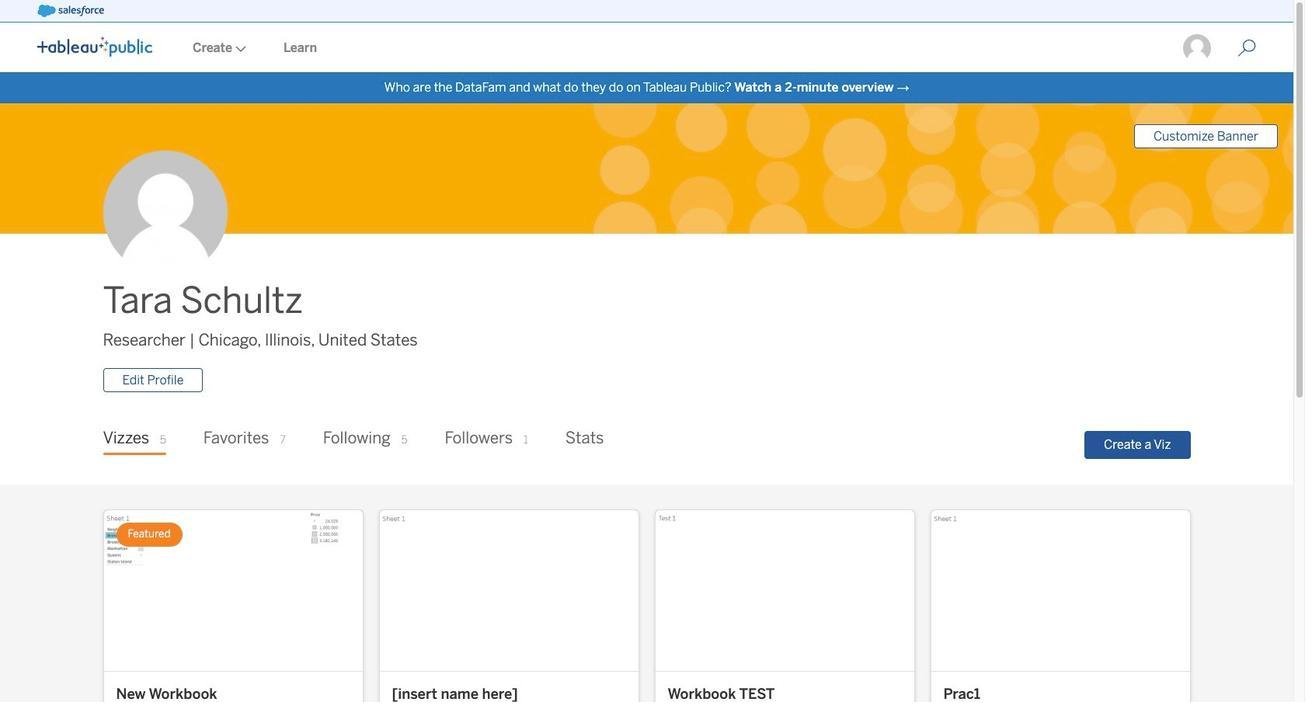 Task type: vqa. For each thing, say whether or not it's contained in the screenshot.
1st workbook thumbnail from the left
yes



Task type: describe. For each thing, give the bounding box(es) containing it.
3 workbook thumbnail image from the left
[[655, 511, 914, 671]]

salesforce logo image
[[37, 5, 104, 17]]

go to search image
[[1219, 39, 1275, 57]]

create image
[[232, 46, 246, 52]]

2 workbook thumbnail image from the left
[[380, 511, 638, 671]]

avatar image
[[103, 151, 227, 275]]



Task type: locate. For each thing, give the bounding box(es) containing it.
1 workbook thumbnail image from the left
[[104, 511, 362, 671]]

featured element
[[116, 523, 182, 547]]

tara.schultz image
[[1182, 33, 1213, 64]]

workbook thumbnail image
[[104, 511, 362, 671], [380, 511, 638, 671], [655, 511, 914, 671], [931, 511, 1190, 671]]

logo image
[[37, 37, 152, 57]]

4 workbook thumbnail image from the left
[[931, 511, 1190, 671]]



